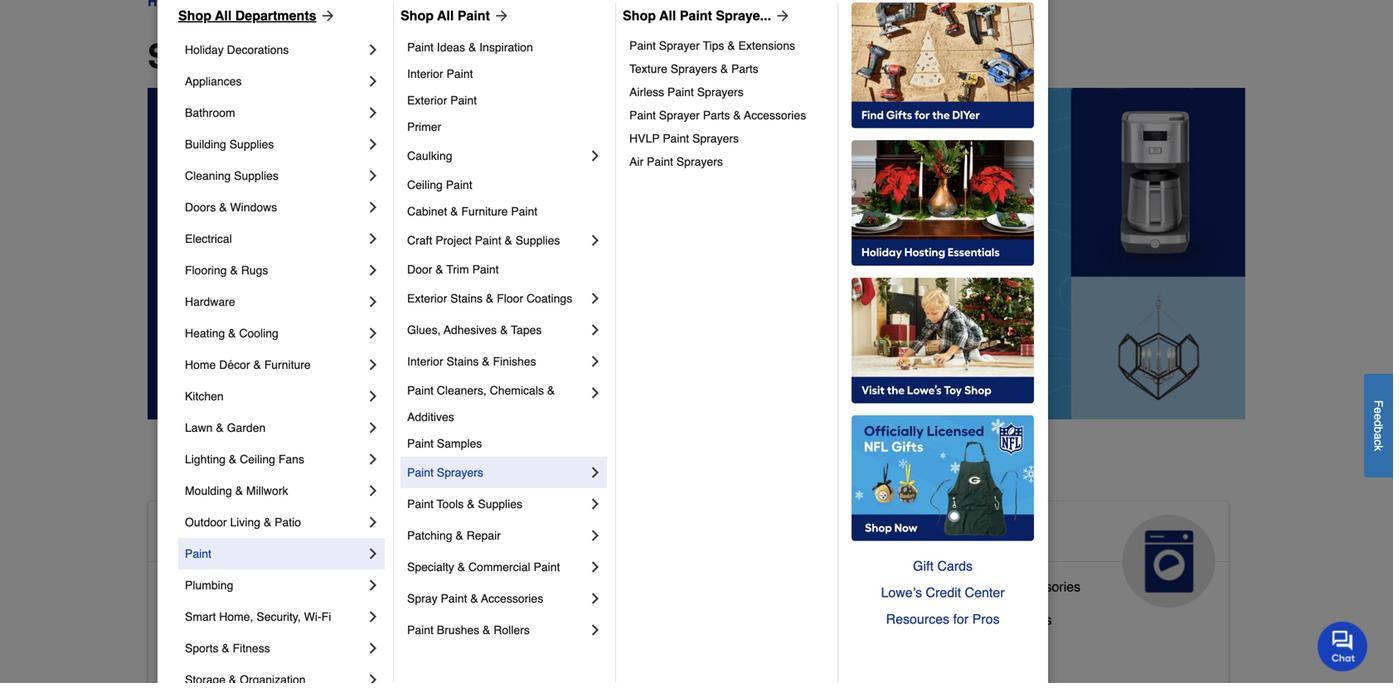 Task type: describe. For each thing, give the bounding box(es) containing it.
moulding
[[185, 484, 232, 498]]

accessible bathroom
[[162, 579, 286, 595]]

arrow right image for shop all paint spraye...
[[771, 7, 791, 24]]

& left patio
[[264, 516, 271, 529]]

lighting & ceiling fans
[[185, 453, 304, 466]]

0 vertical spatial bathroom
[[185, 106, 235, 119]]

paint up texture
[[630, 39, 656, 52]]

all for shop all paint
[[437, 8, 454, 23]]

samples
[[437, 437, 482, 450]]

outdoor living & patio link
[[185, 507, 365, 538]]

0 vertical spatial appliances link
[[185, 66, 365, 97]]

enjoy savings year-round. no matter what you're shopping for, find what you need at a great price. image
[[148, 88, 1246, 420]]

glues, adhesives & tapes link
[[407, 314, 587, 346]]

air paint sprayers link
[[630, 150, 826, 173]]

& left trim
[[436, 263, 443, 276]]

sprayer for parts
[[659, 109, 700, 122]]

paint down the cabinet & furniture paint
[[475, 234, 501, 247]]

lawn & garden
[[185, 421, 266, 435]]

accessible for accessible bathroom
[[162, 579, 225, 595]]

& down accessible bedroom link
[[222, 642, 229, 655]]

supplies for building supplies
[[229, 138, 274, 151]]

lowe's credit center link
[[852, 580, 1034, 606]]

chevron right image for paint
[[365, 546, 382, 562]]

sprayers for airless paint sprayers
[[697, 85, 744, 99]]

airless
[[630, 85, 664, 99]]

paint down paint samples at the left of page
[[407, 466, 434, 479]]

chevron right image for craft project paint & supplies
[[587, 232, 604, 249]]

1 vertical spatial ceiling
[[240, 453, 275, 466]]

rugs
[[241, 264, 268, 277]]

interior paint
[[407, 67, 473, 80]]

paint down the "additives"
[[407, 437, 434, 450]]

building supplies link
[[185, 129, 365, 160]]

shop all departments link
[[178, 6, 336, 26]]

arrow right image for shop all paint
[[490, 7, 510, 24]]

& inside the animal & pet care
[[615, 522, 632, 548]]

hardware
[[185, 295, 235, 309]]

chevron right image for paint sprayers
[[587, 464, 604, 481]]

chevron right image for home décor & furniture
[[365, 357, 382, 373]]

paint up paint sprayer tips & extensions
[[680, 8, 712, 23]]

stains for interior
[[447, 355, 479, 368]]

door & trim paint
[[407, 263, 499, 276]]

primer
[[407, 120, 441, 134]]

& right tools
[[467, 498, 475, 511]]

cabinet & furniture paint
[[407, 205, 538, 218]]

bathroom link
[[185, 97, 365, 129]]

& right specialty
[[458, 561, 465, 574]]

paint tools & supplies link
[[407, 489, 587, 520]]

shop for shop all paint
[[401, 8, 434, 23]]

& left rugs
[[230, 264, 238, 277]]

accessible entry & home
[[162, 646, 311, 661]]

paint ideas & inspiration
[[407, 41, 533, 54]]

sprayers for air paint sprayers
[[677, 155, 723, 168]]

paint down texture sprayers & parts
[[668, 85, 694, 99]]

accessories for spray paint & accessories
[[481, 592, 543, 605]]

appliance
[[901, 579, 959, 595]]

chevron right image for glues, adhesives & tapes
[[587, 322, 604, 338]]

specialty & commercial paint
[[407, 561, 560, 574]]

0 vertical spatial appliances
[[185, 75, 242, 88]]

shop for shop all paint spraye...
[[623, 8, 656, 23]]

paint down interior paint
[[450, 94, 477, 107]]

commercial
[[469, 561, 530, 574]]

departments for shop all departments
[[290, 37, 493, 75]]

& right entry
[[264, 646, 272, 661]]

1 vertical spatial appliances link
[[888, 502, 1229, 608]]

door
[[407, 263, 432, 276]]

craft project paint & supplies link
[[407, 225, 587, 256]]

paint sprayers
[[407, 466, 483, 479]]

paint tools & supplies
[[407, 498, 523, 511]]

& left the rollers
[[483, 624, 490, 637]]

exterior for exterior paint
[[407, 94, 447, 107]]

electrical link
[[185, 223, 365, 255]]

animal & pet care image
[[753, 515, 846, 608]]

caulking
[[407, 149, 452, 163]]

chevron right image for moulding & millwork
[[365, 483, 382, 499]]

sprayers for hvlp paint sprayers
[[693, 132, 739, 145]]

door & trim paint link
[[407, 256, 604, 283]]

home décor & furniture link
[[185, 349, 365, 381]]

chevron right image for caulking
[[587, 148, 604, 164]]

additives
[[407, 411, 454, 424]]

chevron right image for cleaning supplies
[[365, 168, 382, 184]]

plumbing link
[[185, 570, 365, 601]]

chevron right image for sports & fitness
[[365, 640, 382, 657]]

paint up paint ideas & inspiration at the top left
[[458, 8, 490, 23]]

visit the lowe's toy shop. image
[[852, 278, 1034, 404]]

& down cabinet & furniture paint link
[[505, 234, 512, 247]]

doors
[[185, 201, 216, 214]]

hardware link
[[185, 286, 365, 318]]

tips
[[703, 39, 724, 52]]

& inside the paint cleaners, chemicals & additives
[[547, 384, 555, 397]]

& left pros
[[961, 612, 970, 628]]

inspiration
[[480, 41, 533, 54]]

& left floor
[[486, 292, 494, 305]]

1 vertical spatial bathroom
[[229, 579, 286, 595]]

paint cleaners, chemicals & additives
[[407, 384, 558, 424]]

supplies for cleaning supplies
[[234, 169, 279, 182]]

accessible home image
[[384, 515, 477, 608]]

chevron right image for lawn & garden
[[365, 420, 382, 436]]

chevron right image for smart home, security, wi-fi
[[365, 609, 382, 625]]

departments for shop all departments
[[235, 8, 316, 23]]

interior for interior paint
[[407, 67, 443, 80]]

millwork
[[246, 484, 288, 498]]

tapes
[[511, 323, 542, 337]]

b
[[1372, 427, 1385, 433]]

entry
[[229, 646, 260, 661]]

accessible for accessible entry & home
[[162, 646, 225, 661]]

flooring
[[185, 264, 227, 277]]

1 vertical spatial furniture
[[264, 358, 311, 372]]

supplies for livestock supplies
[[590, 606, 641, 621]]

specialty
[[407, 561, 454, 574]]

sports & fitness link
[[185, 633, 365, 664]]

& up wine
[[997, 579, 1006, 595]]

patching
[[407, 529, 452, 542]]

appliance parts & accessories
[[901, 579, 1081, 595]]

paint left tools
[[407, 498, 434, 511]]

pet inside pet beds, houses, & furniture link
[[531, 639, 551, 654]]

& left tapes
[[500, 323, 508, 337]]

primer link
[[407, 114, 604, 140]]

chevron right image for paint cleaners, chemicals & additives
[[587, 385, 604, 401]]

brushes
[[437, 624, 480, 637]]

beverage & wine chillers
[[901, 612, 1052, 628]]

smart
[[185, 610, 216, 624]]

chillers
[[1008, 612, 1052, 628]]

chevron right image for patching & repair
[[587, 527, 604, 544]]

shop all paint spraye...
[[623, 8, 771, 23]]

paint down ideas
[[447, 67, 473, 80]]

sprayer for tips
[[659, 39, 700, 52]]

exterior stains & floor coatings link
[[407, 283, 587, 314]]

chat invite button image
[[1318, 621, 1368, 672]]

1 vertical spatial home
[[290, 522, 354, 548]]

& up paint brushes & rollers
[[470, 592, 478, 605]]

paint inside "link"
[[534, 561, 560, 574]]

ideas
[[437, 41, 465, 54]]

accessible for accessible home
[[162, 522, 283, 548]]

paint left ideas
[[407, 41, 434, 54]]

holiday
[[185, 43, 224, 56]]

chevron right image for heating & cooling
[[365, 325, 382, 342]]

caulking link
[[407, 140, 587, 172]]

ceiling paint link
[[407, 172, 604, 198]]

cabinet & furniture paint link
[[407, 198, 604, 225]]

hvlp
[[630, 132, 660, 145]]

pet beds, houses, & furniture link
[[531, 635, 711, 668]]

paint link
[[185, 538, 365, 570]]

airless paint sprayers link
[[630, 80, 826, 104]]

finishes
[[493, 355, 536, 368]]

paint down "ceiling paint" link
[[511, 205, 538, 218]]

chevron right image for spray paint & accessories
[[587, 591, 604, 607]]

glues,
[[407, 323, 441, 337]]

chevron right image for paint tools & supplies
[[587, 496, 604, 513]]

livestock
[[531, 606, 587, 621]]

paint samples
[[407, 437, 482, 450]]

moulding & millwork link
[[185, 475, 365, 507]]

arrow right image
[[316, 7, 336, 24]]

holiday decorations link
[[185, 34, 365, 66]]

accessible home
[[162, 522, 354, 548]]

cleaning
[[185, 169, 231, 182]]

beds,
[[555, 639, 589, 654]]

f e e d b a c k
[[1372, 400, 1385, 451]]



Task type: locate. For each thing, give the bounding box(es) containing it.
shop for shop all departments
[[178, 8, 211, 23]]

arrow right image
[[490, 7, 510, 24], [771, 7, 791, 24]]

paint brushes & rollers link
[[407, 615, 587, 646]]

glues, adhesives & tapes
[[407, 323, 542, 337]]

kitchen link
[[185, 381, 365, 412]]

chevron right image
[[365, 73, 382, 90], [365, 105, 382, 121], [365, 136, 382, 153], [365, 168, 382, 184], [365, 199, 382, 216], [587, 232, 604, 249], [587, 322, 604, 338], [365, 325, 382, 342], [365, 357, 382, 373], [587, 385, 604, 401], [365, 451, 382, 468], [587, 464, 604, 481], [587, 496, 604, 513], [587, 559, 604, 576], [365, 577, 382, 594], [587, 591, 604, 607], [365, 609, 382, 625], [365, 640, 382, 657], [365, 672, 382, 683]]

2 vertical spatial home
[[276, 646, 311, 661]]

2 horizontal spatial parts
[[963, 579, 994, 595]]

paint up the cabinet & furniture paint
[[446, 178, 472, 192]]

2 interior from the top
[[407, 355, 443, 368]]

0 vertical spatial interior
[[407, 67, 443, 80]]

bedroom
[[229, 612, 283, 628]]

doors & windows link
[[185, 192, 365, 223]]

2 horizontal spatial shop
[[623, 8, 656, 23]]

chevron right image for specialty & commercial paint
[[587, 559, 604, 576]]

stains up cleaners,
[[447, 355, 479, 368]]

1 vertical spatial exterior
[[407, 292, 447, 305]]

chevron right image for building supplies
[[365, 136, 382, 153]]

chevron right image for appliances
[[365, 73, 382, 90]]

patio
[[275, 516, 301, 529]]

chevron right image for paint brushes & rollers
[[587, 622, 604, 639]]

animal & pet care
[[531, 522, 675, 575]]

exterior
[[407, 94, 447, 107], [407, 292, 447, 305]]

accessible down "moulding"
[[162, 522, 283, 548]]

cabinet
[[407, 205, 447, 218]]

1 horizontal spatial arrow right image
[[771, 7, 791, 24]]

paint right air
[[647, 155, 673, 168]]

sprayers up paint sprayer parts & accessories
[[697, 85, 744, 99]]

paint sprayer tips & extensions
[[630, 39, 795, 52]]

spray paint & accessories link
[[407, 583, 587, 615]]

airless paint sprayers
[[630, 85, 744, 99]]

interior down glues,
[[407, 355, 443, 368]]

stains for exterior
[[450, 292, 483, 305]]

interior up exterior paint
[[407, 67, 443, 80]]

building supplies
[[185, 138, 274, 151]]

0 vertical spatial exterior
[[407, 94, 447, 107]]

departments up 'holiday decorations' link
[[235, 8, 316, 23]]

building
[[185, 138, 226, 151]]

bathroom
[[185, 106, 235, 119], [229, 579, 286, 595]]

& left cooling
[[228, 327, 236, 340]]

exterior inside exterior paint link
[[407, 94, 447, 107]]

1 vertical spatial pet
[[531, 639, 551, 654]]

chevron right image for plumbing
[[365, 577, 382, 594]]

1 vertical spatial parts
[[703, 109, 730, 122]]

appliances
[[185, 75, 242, 88], [901, 522, 1025, 548]]

supplies down paint sprayers link
[[478, 498, 523, 511]]

0 vertical spatial stains
[[450, 292, 483, 305]]

lowe's credit center
[[881, 585, 1005, 600]]

all up paint sprayer tips & extensions
[[659, 8, 676, 23]]

stains down trim
[[450, 292, 483, 305]]

adhesives
[[444, 323, 497, 337]]

all for shop all departments
[[215, 8, 232, 23]]

paint right spray
[[441, 592, 467, 605]]

parts
[[731, 62, 759, 75], [703, 109, 730, 122], [963, 579, 994, 595]]

1 e from the top
[[1372, 407, 1385, 414]]

2 shop from the left
[[401, 8, 434, 23]]

furniture up kitchen link
[[264, 358, 311, 372]]

paint up 'hvlp'
[[630, 109, 656, 122]]

exterior for exterior stains & floor coatings
[[407, 292, 447, 305]]

lighting
[[185, 453, 226, 466]]

0 horizontal spatial ceiling
[[240, 453, 275, 466]]

parts up the hvlp paint sprayers link
[[703, 109, 730, 122]]

f
[[1372, 400, 1385, 407]]

paint down spray
[[407, 624, 434, 637]]

0 horizontal spatial appliances
[[185, 75, 242, 88]]

0 vertical spatial pet
[[638, 522, 675, 548]]

2 vertical spatial furniture
[[657, 639, 711, 654]]

supplies up door & trim paint link
[[516, 234, 560, 247]]

shop up paint ideas & inspiration at the top left
[[401, 8, 434, 23]]

0 horizontal spatial pet
[[531, 639, 551, 654]]

chevron right image for lighting & ceiling fans
[[365, 451, 382, 468]]

supplies up cleaning supplies
[[229, 138, 274, 151]]

exterior inside exterior stains & floor coatings link
[[407, 292, 447, 305]]

resources for pros link
[[852, 606, 1034, 633]]

chevron right image for kitchen
[[365, 388, 382, 405]]

furniture right houses,
[[657, 639, 711, 654]]

interior
[[407, 67, 443, 80], [407, 355, 443, 368]]

cleaning supplies
[[185, 169, 279, 182]]

accessible up the 'smart' at the bottom of the page
[[162, 579, 225, 595]]

exterior up primer
[[407, 94, 447, 107]]

paint down outdoor
[[185, 547, 211, 561]]

f e e d b a c k button
[[1364, 374, 1393, 478]]

1 horizontal spatial appliances
[[901, 522, 1025, 548]]

paint down animal
[[534, 561, 560, 574]]

fi
[[322, 610, 331, 624]]

credit
[[926, 585, 961, 600]]

chevron right image for hardware
[[365, 294, 382, 310]]

trim
[[446, 263, 469, 276]]

cooling
[[239, 327, 279, 340]]

chevron right image for electrical
[[365, 231, 382, 247]]

2 horizontal spatial furniture
[[657, 639, 711, 654]]

texture
[[630, 62, 668, 75]]

0 vertical spatial sprayer
[[659, 39, 700, 52]]

3 accessible from the top
[[162, 612, 225, 628]]

supplies up windows at top left
[[234, 169, 279, 182]]

accessories for appliance parts & accessories
[[1010, 579, 1081, 595]]

& right the 'cabinet'
[[450, 205, 458, 218]]

1 vertical spatial departments
[[290, 37, 493, 75]]

0 vertical spatial parts
[[731, 62, 759, 75]]

bathroom up smart home, security, wi-fi
[[229, 579, 286, 595]]

rollers
[[494, 624, 530, 637]]

4 accessible from the top
[[162, 646, 225, 661]]

1 horizontal spatial furniture
[[461, 205, 508, 218]]

exterior down door
[[407, 292, 447, 305]]

shop
[[178, 8, 211, 23], [401, 8, 434, 23], [623, 8, 656, 23]]

officially licensed n f l gifts. shop now. image
[[852, 416, 1034, 542]]

1 horizontal spatial pet
[[638, 522, 675, 548]]

0 horizontal spatial arrow right image
[[490, 7, 510, 24]]

gift cards
[[913, 559, 973, 574]]

e up d
[[1372, 407, 1385, 414]]

paint sprayer parts & accessories link
[[630, 104, 826, 127]]

1 arrow right image from the left
[[490, 7, 510, 24]]

1 exterior from the top
[[407, 94, 447, 107]]

sprayers up airless paint sprayers
[[671, 62, 717, 75]]

3 shop from the left
[[623, 8, 656, 23]]

animal
[[531, 522, 609, 548]]

& left repair
[[456, 529, 463, 542]]

supplies up houses,
[[590, 606, 641, 621]]

departments up exterior paint
[[290, 37, 493, 75]]

ceiling paint
[[407, 178, 472, 192]]

0 horizontal spatial accessories
[[481, 592, 543, 605]]

exterior paint
[[407, 94, 477, 107]]

& up the hvlp paint sprayers link
[[733, 109, 741, 122]]

0 horizontal spatial furniture
[[264, 358, 311, 372]]

interior inside interior paint link
[[407, 67, 443, 80]]

0 horizontal spatial shop
[[178, 8, 211, 23]]

accessories up chillers
[[1010, 579, 1081, 595]]

texture sprayers & parts
[[630, 62, 759, 75]]

sprayer up hvlp paint sprayers
[[659, 109, 700, 122]]

outdoor living & patio
[[185, 516, 301, 529]]

e up b
[[1372, 414, 1385, 420]]

2 arrow right image from the left
[[771, 7, 791, 24]]

shop all paint spraye... link
[[623, 6, 791, 26]]

ceiling up the 'cabinet'
[[407, 178, 443, 192]]

chevron right image for exterior stains & floor coatings
[[587, 290, 604, 307]]

appliances link up chillers
[[888, 502, 1229, 608]]

all up holiday decorations
[[215, 8, 232, 23]]

holiday hosting essentials. image
[[852, 140, 1034, 266]]

lawn
[[185, 421, 213, 435]]

cards
[[937, 559, 973, 574]]

& right ideas
[[469, 41, 476, 54]]

& left "millwork"
[[235, 484, 243, 498]]

accessible entry & home link
[[162, 642, 311, 675]]

smart home, security, wi-fi
[[185, 610, 331, 624]]

&
[[728, 39, 735, 52], [469, 41, 476, 54], [720, 62, 728, 75], [733, 109, 741, 122], [219, 201, 227, 214], [450, 205, 458, 218], [505, 234, 512, 247], [436, 263, 443, 276], [230, 264, 238, 277], [486, 292, 494, 305], [500, 323, 508, 337], [228, 327, 236, 340], [482, 355, 490, 368], [253, 358, 261, 372], [547, 384, 555, 397], [216, 421, 224, 435], [229, 453, 237, 466], [235, 484, 243, 498], [467, 498, 475, 511], [264, 516, 271, 529], [615, 522, 632, 548], [456, 529, 463, 542], [458, 561, 465, 574], [997, 579, 1006, 595], [470, 592, 478, 605], [961, 612, 970, 628], [483, 624, 490, 637], [645, 639, 654, 654], [222, 642, 229, 655], [264, 646, 272, 661]]

sprayer up texture sprayers & parts
[[659, 39, 700, 52]]

0 vertical spatial departments
[[235, 8, 316, 23]]

& right chemicals on the left
[[547, 384, 555, 397]]

electrical
[[185, 232, 232, 245]]

all up ideas
[[437, 8, 454, 23]]

e
[[1372, 407, 1385, 414], [1372, 414, 1385, 420]]

bathroom up building
[[185, 106, 235, 119]]

& right animal
[[615, 522, 632, 548]]

paint up air paint sprayers
[[663, 132, 689, 145]]

& left finishes at bottom
[[482, 355, 490, 368]]

accessible bedroom
[[162, 612, 283, 628]]

1 vertical spatial interior
[[407, 355, 443, 368]]

sprayers down samples
[[437, 466, 483, 479]]

pros
[[973, 612, 1000, 627]]

2 sprayer from the top
[[659, 109, 700, 122]]

appliances up cards
[[901, 522, 1025, 548]]

exterior paint link
[[407, 87, 604, 114]]

1 horizontal spatial appliances link
[[888, 502, 1229, 608]]

2 exterior from the top
[[407, 292, 447, 305]]

& right lighting
[[229, 453, 237, 466]]

all
[[215, 8, 232, 23], [437, 8, 454, 23], [659, 8, 676, 23], [239, 37, 281, 75]]

0 horizontal spatial appliances link
[[185, 66, 365, 97]]

all down shop all departments link
[[239, 37, 281, 75]]

coatings
[[527, 292, 572, 305]]

all for shop all paint spraye...
[[659, 8, 676, 23]]

sprayer
[[659, 39, 700, 52], [659, 109, 700, 122]]

wi-
[[304, 610, 322, 624]]

heating & cooling link
[[185, 318, 365, 349]]

& right lawn
[[216, 421, 224, 435]]

air
[[630, 155, 644, 168]]

accessible for accessible bedroom
[[162, 612, 225, 628]]

fans
[[279, 453, 304, 466]]

paint inside the paint cleaners, chemicals & additives
[[407, 384, 434, 397]]

1 accessible from the top
[[162, 522, 283, 548]]

1 horizontal spatial accessories
[[744, 109, 806, 122]]

craft project paint & supplies
[[407, 234, 560, 247]]

& right houses,
[[645, 639, 654, 654]]

interior inside interior stains & finishes link
[[407, 355, 443, 368]]

accessible down the 'smart' at the bottom of the page
[[162, 646, 225, 661]]

0 horizontal spatial parts
[[703, 109, 730, 122]]

chevron right image
[[365, 41, 382, 58], [587, 148, 604, 164], [365, 231, 382, 247], [365, 262, 382, 279], [587, 290, 604, 307], [365, 294, 382, 310], [587, 353, 604, 370], [365, 388, 382, 405], [365, 420, 382, 436], [365, 483, 382, 499], [365, 514, 382, 531], [587, 527, 604, 544], [365, 546, 382, 562], [587, 622, 604, 639]]

paint brushes & rollers
[[407, 624, 530, 637]]

2 vertical spatial parts
[[963, 579, 994, 595]]

interior for interior stains & finishes
[[407, 355, 443, 368]]

chevron right image for bathroom
[[365, 105, 382, 121]]

& right tips
[[728, 39, 735, 52]]

spray
[[407, 592, 438, 605]]

arrow right image inside shop all paint link
[[490, 7, 510, 24]]

& down the paint sprayer tips & extensions link
[[720, 62, 728, 75]]

1 horizontal spatial ceiling
[[407, 178, 443, 192]]

& right décor on the bottom left of page
[[253, 358, 261, 372]]

0 vertical spatial furniture
[[461, 205, 508, 218]]

d
[[1372, 420, 1385, 427]]

lowe's
[[881, 585, 922, 600]]

ceiling up "millwork"
[[240, 453, 275, 466]]

k
[[1372, 445, 1385, 451]]

1 vertical spatial stains
[[447, 355, 479, 368]]

paint up the "additives"
[[407, 384, 434, 397]]

shop
[[148, 37, 231, 75]]

1 horizontal spatial shop
[[401, 8, 434, 23]]

2 accessible from the top
[[162, 579, 225, 595]]

appliances image
[[1123, 515, 1216, 608]]

sports
[[185, 642, 219, 655]]

0 vertical spatial home
[[185, 358, 216, 372]]

pet inside the animal & pet care
[[638, 522, 675, 548]]

sprayers down hvlp paint sprayers
[[677, 155, 723, 168]]

arrow right image up paint ideas & inspiration link
[[490, 7, 510, 24]]

chevron right image for holiday decorations
[[365, 41, 382, 58]]

chevron right image for doors & windows
[[365, 199, 382, 216]]

furniture up craft project paint & supplies
[[461, 205, 508, 218]]

paint sprayer parts & accessories
[[630, 109, 806, 122]]

living
[[230, 516, 260, 529]]

1 vertical spatial appliances
[[901, 522, 1025, 548]]

shop up texture
[[623, 8, 656, 23]]

1 sprayer from the top
[[659, 39, 700, 52]]

& right doors
[[219, 201, 227, 214]]

specialty & commercial paint link
[[407, 552, 587, 583]]

c
[[1372, 440, 1385, 445]]

shop all departments
[[178, 8, 316, 23]]

fitness
[[233, 642, 270, 655]]

appliances link
[[185, 66, 365, 97], [888, 502, 1229, 608]]

1 vertical spatial sprayer
[[659, 109, 700, 122]]

1 shop from the left
[[178, 8, 211, 23]]

project
[[436, 234, 472, 247]]

kitchen
[[185, 390, 224, 403]]

1 horizontal spatial parts
[[731, 62, 759, 75]]

appliances link down decorations
[[185, 66, 365, 97]]

interior stains & finishes link
[[407, 346, 587, 377]]

accessories up the rollers
[[481, 592, 543, 605]]

holiday decorations
[[185, 43, 289, 56]]

spraye...
[[716, 8, 771, 23]]

arrow right image up extensions
[[771, 7, 791, 24]]

repair
[[467, 529, 501, 542]]

paint right trim
[[472, 263, 499, 276]]

find gifts for the diyer. image
[[852, 2, 1034, 129]]

arrow right image inside shop all paint spraye... link
[[771, 7, 791, 24]]

1 interior from the top
[[407, 67, 443, 80]]

chevron right image for flooring & rugs
[[365, 262, 382, 279]]

2 horizontal spatial accessories
[[1010, 579, 1081, 595]]

garden
[[227, 421, 266, 435]]

0 vertical spatial ceiling
[[407, 178, 443, 192]]

texture sprayers & parts link
[[630, 57, 826, 80]]

parts down cards
[[963, 579, 994, 595]]

chevron right image for outdoor living & patio
[[365, 514, 382, 531]]

2 e from the top
[[1372, 414, 1385, 420]]

shop up holiday
[[178, 8, 211, 23]]

chevron right image for interior stains & finishes
[[587, 353, 604, 370]]

accessories up the hvlp paint sprayers link
[[744, 109, 806, 122]]

departments inside shop all departments link
[[235, 8, 316, 23]]



Task type: vqa. For each thing, say whether or not it's contained in the screenshot.
Commercial Appliances link
no



